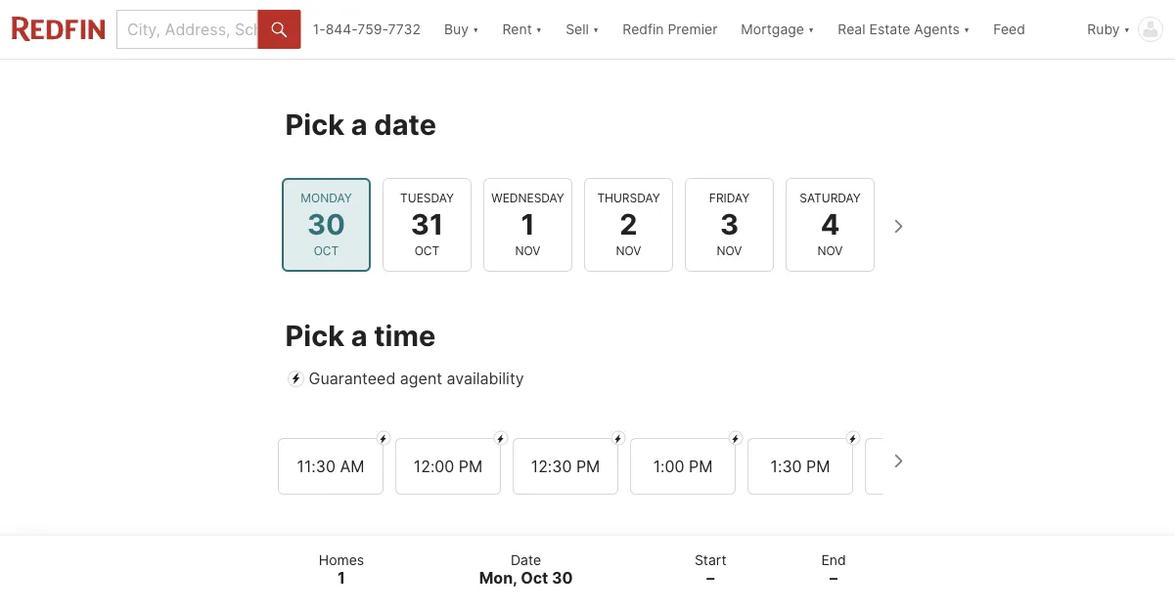 Task type: vqa. For each thing, say whether or not it's contained in the screenshot.
Next 'button'
yes



Task type: describe. For each thing, give the bounding box(es) containing it.
mortgage
[[741, 21, 805, 38]]

friday 3 nov
[[709, 191, 750, 258]]

friday
[[709, 191, 750, 205]]

rent ▾
[[503, 21, 542, 38]]

guaranteed
[[309, 370, 396, 389]]

feed button
[[982, 0, 1076, 59]]

buy ▾ button
[[444, 0, 479, 59]]

3
[[720, 207, 739, 241]]

1:30
[[770, 457, 802, 476]]

rent
[[503, 21, 532, 38]]

sell
[[566, 21, 589, 38]]

12:30 pm
[[531, 457, 600, 476]]

▾ for ruby ▾
[[1124, 21, 1131, 38]]

1:30 pm
[[770, 457, 830, 476]]

redfin
[[623, 21, 664, 38]]

nov for 1
[[515, 244, 540, 258]]

availability
[[447, 370, 524, 389]]

estate
[[870, 21, 911, 38]]

pm for 12:00 pm
[[458, 457, 482, 476]]

12:30
[[531, 457, 572, 476]]

buy ▾ button
[[433, 0, 491, 59]]

pm for 1:30 pm
[[806, 457, 830, 476]]

thursday 2 nov
[[597, 191, 660, 258]]

next button
[[285, 542, 458, 589]]

redfin premier
[[623, 21, 718, 38]]

date
[[374, 107, 437, 141]]

nov for 4
[[817, 244, 843, 258]]

▾ for buy ▾
[[473, 21, 479, 38]]

mortgage ▾ button
[[730, 0, 827, 59]]

real estate agents ▾ button
[[827, 0, 982, 59]]

next image
[[883, 446, 914, 477]]

ruby ▾
[[1088, 21, 1131, 38]]

pick for pick a date
[[285, 107, 345, 141]]

4
[[821, 207, 840, 241]]

nov for 3
[[717, 244, 742, 258]]

sell ▾
[[566, 21, 599, 38]]

a for time
[[351, 319, 368, 353]]

30 inside date mon, oct  30
[[552, 569, 573, 588]]

▾ inside real estate agents ▾ link
[[964, 21, 970, 38]]

buy ▾
[[444, 21, 479, 38]]

time
[[374, 319, 436, 353]]

30 inside monday 30 oct
[[307, 207, 345, 241]]

agent
[[400, 370, 443, 389]]

date
[[511, 552, 542, 569]]

oct for 30
[[313, 244, 339, 258]]

– for start –
[[707, 569, 715, 588]]

▾ for rent ▾
[[536, 21, 542, 38]]

pick a date
[[285, 107, 437, 141]]

wednesday
[[491, 191, 564, 205]]

a for date
[[351, 107, 368, 141]]

1-844-759-7732 link
[[313, 21, 421, 38]]

– for end –
[[830, 569, 838, 588]]

1 for homes 1
[[338, 569, 345, 588]]

12:00
[[413, 457, 454, 476]]

premier
[[668, 21, 718, 38]]

real
[[838, 21, 866, 38]]

buy
[[444, 21, 469, 38]]

homes 1
[[319, 552, 364, 588]]

759-
[[358, 21, 388, 38]]

tuesday 31 oct
[[400, 191, 454, 258]]

11:30 am
[[297, 457, 364, 476]]

pick for pick a time
[[285, 319, 345, 353]]

date mon, oct  30
[[479, 552, 573, 588]]

City, Address, School, Agent, ZIP search field
[[116, 10, 258, 49]]



Task type: locate. For each thing, give the bounding box(es) containing it.
sell ▾ button
[[554, 0, 611, 59]]

mortgage ▾
[[741, 21, 815, 38]]

oct down monday on the left top of page
[[313, 244, 339, 258]]

pick up guaranteed
[[285, 319, 345, 353]]

▾ right sell
[[593, 21, 599, 38]]

pm for 12:30 pm
[[576, 457, 600, 476]]

0 horizontal spatial oct
[[313, 244, 339, 258]]

30
[[307, 207, 345, 241], [552, 569, 573, 588]]

1 ▾ from the left
[[473, 21, 479, 38]]

a
[[351, 107, 368, 141], [351, 319, 368, 353]]

▾
[[473, 21, 479, 38], [536, 21, 542, 38], [593, 21, 599, 38], [809, 21, 815, 38], [964, 21, 970, 38], [1124, 21, 1131, 38]]

nov inside the thursday 2 nov
[[616, 244, 641, 258]]

pick
[[285, 107, 345, 141], [285, 319, 345, 353]]

pm
[[458, 457, 482, 476], [576, 457, 600, 476], [689, 457, 713, 476], [806, 457, 830, 476]]

0 vertical spatial 1
[[521, 207, 535, 241]]

4 ▾ from the left
[[809, 21, 815, 38]]

2 ▾ from the left
[[536, 21, 542, 38]]

ruby
[[1088, 21, 1121, 38]]

a left date
[[351, 107, 368, 141]]

real estate agents ▾ link
[[838, 0, 970, 59]]

–
[[707, 569, 715, 588], [830, 569, 838, 588]]

0 horizontal spatial 30
[[307, 207, 345, 241]]

pm right 1:30
[[806, 457, 830, 476]]

start
[[695, 552, 727, 569]]

feed
[[994, 21, 1026, 38]]

1:00
[[653, 457, 684, 476]]

30 down monday on the left top of page
[[307, 207, 345, 241]]

– down start
[[707, 569, 715, 588]]

2
[[620, 207, 637, 241]]

844-
[[326, 21, 358, 38]]

1 vertical spatial 30
[[552, 569, 573, 588]]

▾ right buy
[[473, 21, 479, 38]]

monday 30 oct
[[300, 191, 352, 258]]

pick up monday on the left top of page
[[285, 107, 345, 141]]

rent ▾ button
[[503, 0, 542, 59]]

1 vertical spatial a
[[351, 319, 368, 353]]

oct for 31
[[414, 244, 439, 258]]

2 pm from the left
[[576, 457, 600, 476]]

nov inside wednesday 1 nov
[[515, 244, 540, 258]]

6 ▾ from the left
[[1124, 21, 1131, 38]]

pm for 1:00 pm
[[689, 457, 713, 476]]

0 vertical spatial a
[[351, 107, 368, 141]]

rent ▾ button
[[491, 0, 554, 59]]

agents
[[915, 21, 960, 38]]

3 nov from the left
[[717, 244, 742, 258]]

4 pm from the left
[[806, 457, 830, 476]]

1:00 pm button
[[630, 438, 736, 495]]

next
[[354, 556, 389, 575]]

wednesday 1 nov
[[491, 191, 564, 258]]

1 horizontal spatial –
[[830, 569, 838, 588]]

2 horizontal spatial oct
[[521, 569, 548, 588]]

1-
[[313, 21, 326, 38]]

oct down date
[[521, 569, 548, 588]]

– inside start –
[[707, 569, 715, 588]]

1 horizontal spatial oct
[[414, 244, 439, 258]]

12:00 pm button
[[395, 438, 501, 495]]

1 for wednesday 1 nov
[[521, 207, 535, 241]]

next image
[[883, 211, 914, 242]]

a up guaranteed
[[351, 319, 368, 353]]

▾ right agents
[[964, 21, 970, 38]]

1 vertical spatial pick
[[285, 319, 345, 353]]

sell ▾ button
[[566, 0, 599, 59]]

▾ inside mortgage ▾ dropdown button
[[809, 21, 815, 38]]

31
[[411, 207, 443, 241]]

1 horizontal spatial 1
[[521, 207, 535, 241]]

homes
[[319, 552, 364, 569]]

oct inside tuesday 31 oct
[[414, 244, 439, 258]]

1:30 pm button
[[747, 438, 853, 495]]

1 inside wednesday 1 nov
[[521, 207, 535, 241]]

1 vertical spatial 1
[[338, 569, 345, 588]]

0 horizontal spatial 1
[[338, 569, 345, 588]]

3 pm from the left
[[689, 457, 713, 476]]

11:30
[[297, 457, 335, 476]]

tuesday
[[400, 191, 454, 205]]

1-844-759-7732
[[313, 21, 421, 38]]

saturday 4 nov
[[800, 191, 861, 258]]

real estate agents ▾
[[838, 21, 970, 38]]

mortgage ▾ button
[[741, 0, 815, 59]]

▾ right the ruby
[[1124, 21, 1131, 38]]

▾ right rent
[[536, 21, 542, 38]]

2 nov from the left
[[616, 244, 641, 258]]

▾ inside buy ▾ dropdown button
[[473, 21, 479, 38]]

4 nov from the left
[[817, 244, 843, 258]]

nov for 2
[[616, 244, 641, 258]]

– down the end
[[830, 569, 838, 588]]

30 right mon,
[[552, 569, 573, 588]]

1 horizontal spatial 30
[[552, 569, 573, 588]]

oct down 31
[[414, 244, 439, 258]]

nov inside saturday 4 nov
[[817, 244, 843, 258]]

1 pm from the left
[[458, 457, 482, 476]]

pm right 12:30
[[576, 457, 600, 476]]

redfin premier button
[[611, 0, 730, 59]]

12:30 pm button
[[512, 438, 618, 495]]

end –
[[822, 552, 846, 588]]

11:30 am button
[[278, 438, 383, 495]]

1 down homes
[[338, 569, 345, 588]]

1 down wednesday at the left of the page
[[521, 207, 535, 241]]

submit search image
[[272, 22, 288, 38]]

1:00 pm
[[653, 457, 713, 476]]

nov down 2
[[616, 244, 641, 258]]

2 – from the left
[[830, 569, 838, 588]]

nov inside friday 3 nov
[[717, 244, 742, 258]]

end
[[822, 552, 846, 569]]

1
[[521, 207, 535, 241], [338, 569, 345, 588]]

thursday
[[597, 191, 660, 205]]

▾ right mortgage
[[809, 21, 815, 38]]

pm right 12:00
[[458, 457, 482, 476]]

▾ for mortgage ▾
[[809, 21, 815, 38]]

2 pick from the top
[[285, 319, 345, 353]]

0 vertical spatial 30
[[307, 207, 345, 241]]

mon,
[[479, 569, 517, 588]]

nov down wednesday at the left of the page
[[515, 244, 540, 258]]

▾ for sell ▾
[[593, 21, 599, 38]]

oct inside monday 30 oct
[[313, 244, 339, 258]]

0 vertical spatial pick
[[285, 107, 345, 141]]

1 a from the top
[[351, 107, 368, 141]]

7732
[[388, 21, 421, 38]]

guaranteed agent availability
[[309, 370, 524, 389]]

– inside end –
[[830, 569, 838, 588]]

oct
[[313, 244, 339, 258], [414, 244, 439, 258], [521, 569, 548, 588]]

1 – from the left
[[707, 569, 715, 588]]

pick a time
[[285, 319, 436, 353]]

▾ inside sell ▾ dropdown button
[[593, 21, 599, 38]]

0 horizontal spatial –
[[707, 569, 715, 588]]

saturday
[[800, 191, 861, 205]]

2 a from the top
[[351, 319, 368, 353]]

1 nov from the left
[[515, 244, 540, 258]]

monday
[[300, 191, 352, 205]]

▾ inside rent ▾ dropdown button
[[536, 21, 542, 38]]

oct inside date mon, oct  30
[[521, 569, 548, 588]]

3 ▾ from the left
[[593, 21, 599, 38]]

pm right 1:00
[[689, 457, 713, 476]]

nov down 3
[[717, 244, 742, 258]]

nov down "4"
[[817, 244, 843, 258]]

1 pick from the top
[[285, 107, 345, 141]]

1 inside homes 1
[[338, 569, 345, 588]]

am
[[340, 457, 364, 476]]

start –
[[695, 552, 727, 588]]

5 ▾ from the left
[[964, 21, 970, 38]]

nov
[[515, 244, 540, 258], [616, 244, 641, 258], [717, 244, 742, 258], [817, 244, 843, 258]]

12:00 pm
[[413, 457, 482, 476]]



